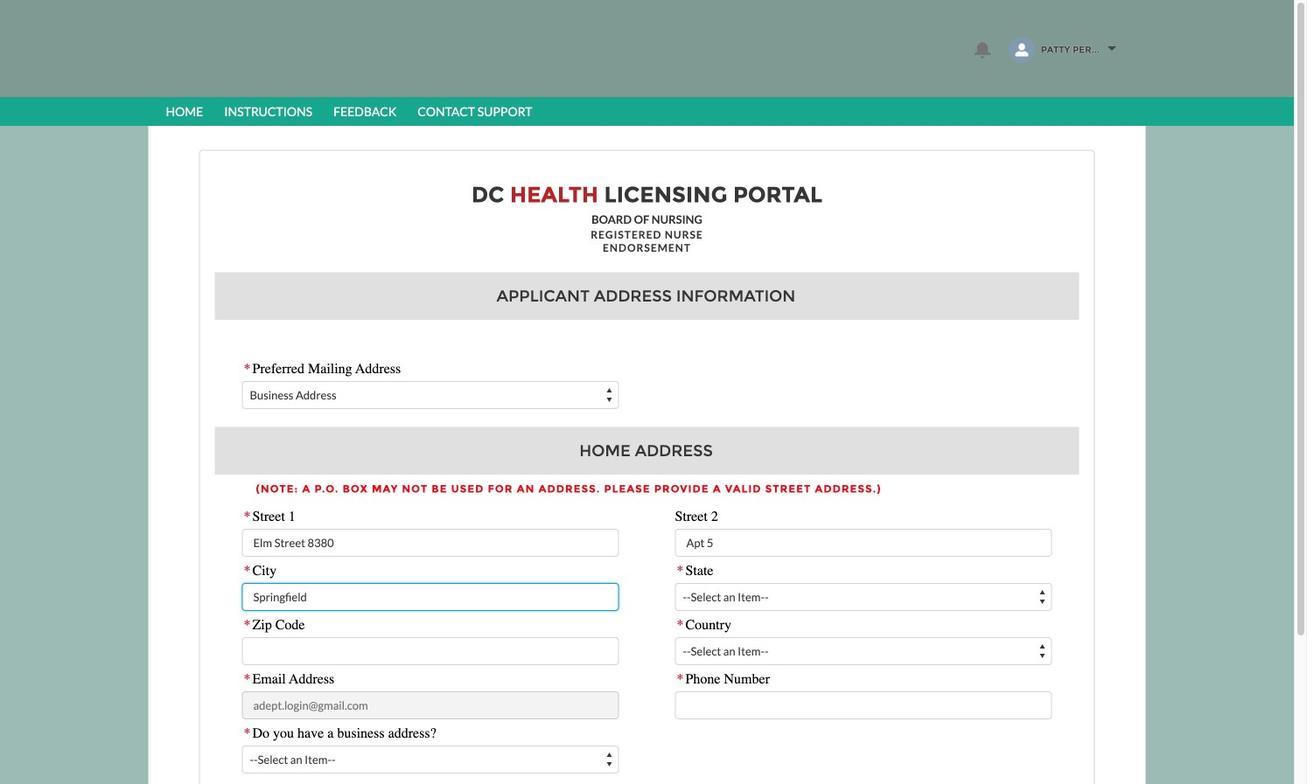 Task type: locate. For each thing, give the bounding box(es) containing it.
None text field
[[242, 692, 619, 720]]

None text field
[[242, 529, 619, 557], [675, 529, 1052, 557], [242, 584, 619, 612], [242, 638, 619, 666], [675, 692, 1052, 720], [242, 529, 619, 557], [675, 529, 1052, 557], [242, 584, 619, 612], [242, 638, 619, 666], [675, 692, 1052, 720]]

banner
[[0, 0, 1294, 126]]

main content
[[148, 126, 1146, 785]]

patty persimmon image
[[1009, 37, 1035, 63]]

menu
[[155, 97, 1139, 126]]



